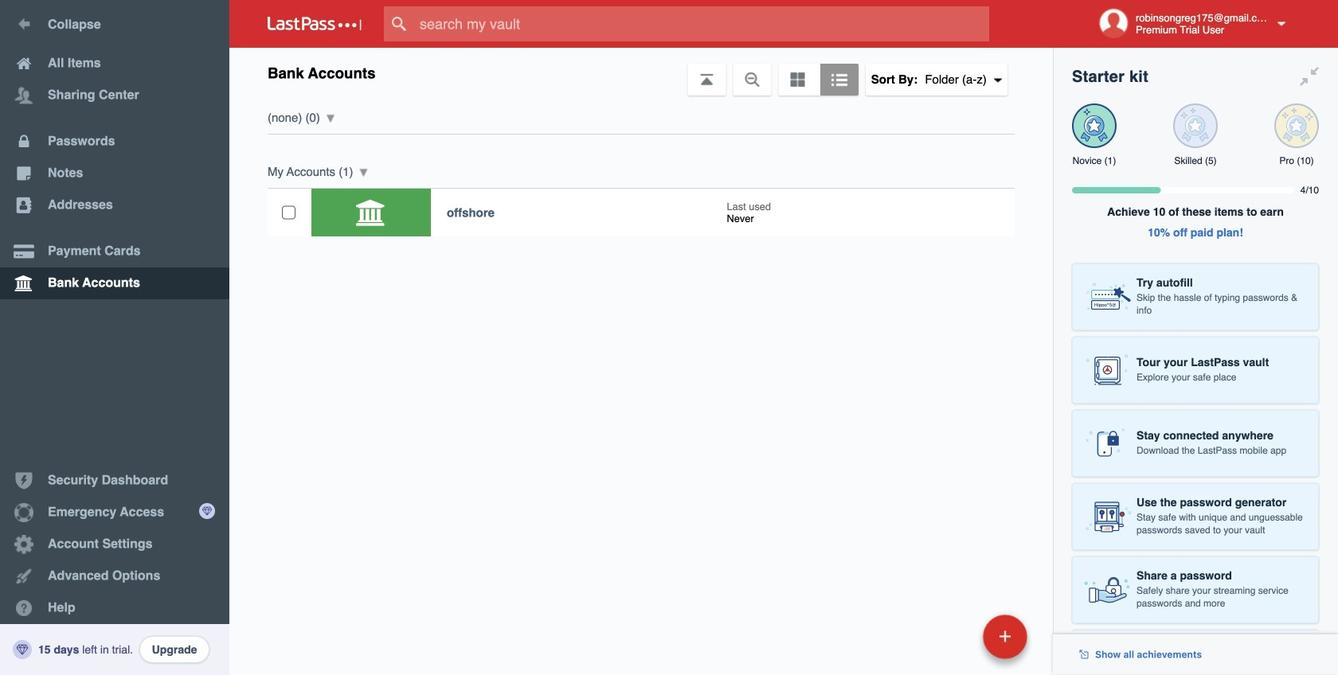 Task type: vqa. For each thing, say whether or not it's contained in the screenshot.
Main content main content
no



Task type: locate. For each thing, give the bounding box(es) containing it.
new item element
[[874, 614, 1033, 660]]

lastpass image
[[268, 17, 362, 31]]

main navigation navigation
[[0, 0, 229, 676]]

Search search field
[[384, 6, 1020, 41]]

vault options navigation
[[229, 48, 1053, 96]]

new item navigation
[[874, 610, 1037, 676]]



Task type: describe. For each thing, give the bounding box(es) containing it.
search my vault text field
[[384, 6, 1020, 41]]



